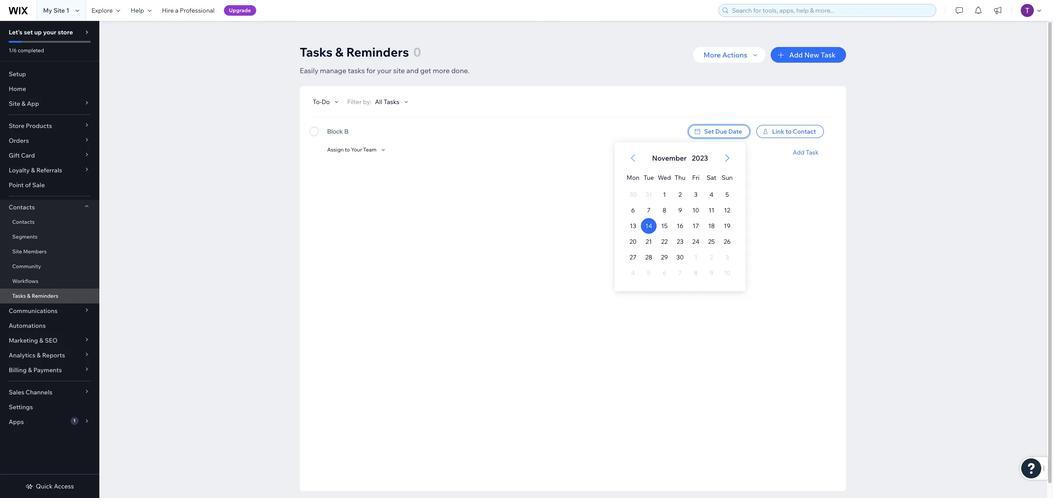 Task type: describe. For each thing, give the bounding box(es) containing it.
settings
[[9, 403, 33, 411]]

apps
[[9, 418, 24, 426]]

0 vertical spatial site
[[53, 7, 65, 14]]

1 vertical spatial task
[[806, 149, 819, 156]]

seo
[[45, 337, 58, 345]]

home link
[[0, 81, 99, 96]]

access
[[54, 483, 74, 491]]

quick access button
[[25, 483, 74, 491]]

21
[[646, 238, 652, 246]]

marketing & seo
[[9, 337, 58, 345]]

products
[[26, 122, 52, 130]]

done.
[[451, 66, 470, 75]]

13
[[630, 222, 636, 230]]

& for loyalty & referrals
[[31, 166, 35, 174]]

site members link
[[0, 244, 99, 259]]

add for add new task
[[789, 51, 803, 59]]

loyalty
[[9, 166, 30, 174]]

Search for tools, apps, help & more... field
[[729, 4, 933, 17]]

tasks & reminders 0
[[300, 44, 421, 60]]

reports
[[42, 352, 65, 359]]

tasks for tasks & reminders 0
[[300, 44, 333, 60]]

add task button
[[793, 149, 819, 156]]

Write your task here and press enter to add. text field
[[327, 125, 682, 148]]

payments
[[33, 366, 62, 374]]

automations
[[9, 322, 46, 330]]

analytics
[[9, 352, 35, 359]]

grid containing november
[[615, 142, 746, 292]]

15
[[661, 222, 668, 230]]

1/6
[[9, 47, 17, 54]]

assign
[[327, 146, 344, 153]]

communications
[[9, 307, 58, 315]]

upgrade
[[229, 7, 251, 14]]

due
[[715, 128, 727, 136]]

0
[[413, 44, 421, 60]]

2023
[[692, 154, 708, 163]]

setup
[[9, 70, 26, 78]]

easily manage tasks for your site and get more done.
[[300, 66, 470, 75]]

contacts for contacts link in the left top of the page
[[12, 219, 35, 225]]

up
[[34, 28, 42, 36]]

10
[[692, 207, 699, 214]]

& for tasks & reminders
[[27, 293, 31, 299]]

site & app
[[9, 100, 39, 108]]

site
[[393, 66, 405, 75]]

filter
[[347, 98, 362, 106]]

18
[[708, 222, 715, 230]]

tasks
[[348, 66, 365, 75]]

billing
[[9, 366, 27, 374]]

sun
[[722, 174, 733, 182]]

hire a professional
[[162, 7, 215, 14]]

help button
[[125, 0, 157, 21]]

explore
[[91, 7, 113, 14]]

my
[[43, 7, 52, 14]]

0 horizontal spatial 1
[[66, 7, 69, 14]]

of
[[25, 181, 31, 189]]

11
[[709, 207, 714, 214]]

& for billing & payments
[[28, 366, 32, 374]]

contact
[[793, 128, 816, 136]]

members
[[23, 248, 47, 255]]

contacts button
[[0, 200, 99, 215]]

sales channels button
[[0, 385, 99, 400]]

site & app button
[[0, 96, 99, 111]]

orders button
[[0, 133, 99, 148]]

add new task button
[[771, 47, 846, 63]]

row containing 6
[[625, 203, 735, 218]]

easily
[[300, 66, 318, 75]]

marketing
[[9, 337, 38, 345]]

for
[[366, 66, 376, 75]]

orders
[[9, 137, 29, 145]]

row group containing 1
[[615, 187, 746, 292]]

assign to your team
[[327, 146, 377, 153]]

task inside button
[[821, 51, 836, 59]]

sale
[[32, 181, 45, 189]]

tasks for tasks & reminders
[[12, 293, 26, 299]]

sat
[[707, 174, 716, 182]]

communications button
[[0, 304, 99, 319]]

workflows link
[[0, 274, 99, 289]]

row containing 13
[[625, 218, 735, 234]]

27
[[630, 254, 637, 261]]

9
[[678, 207, 682, 214]]

& for marketing & seo
[[39, 337, 43, 345]]

add for add task
[[793, 149, 805, 156]]

23
[[677, 238, 684, 246]]

billing & payments
[[9, 366, 62, 374]]



Task type: locate. For each thing, give the bounding box(es) containing it.
site inside dropdown button
[[9, 100, 20, 108]]

2 horizontal spatial tasks
[[384, 98, 399, 106]]

row containing 1
[[625, 187, 735, 203]]

row up 2
[[625, 166, 735, 187]]

link to contact button
[[757, 125, 824, 138]]

hire a professional link
[[157, 0, 220, 21]]

more actions
[[704, 51, 747, 59]]

1 horizontal spatial tasks
[[300, 44, 333, 60]]

28
[[645, 254, 652, 261]]

contacts up segments at the left
[[12, 219, 35, 225]]

& inside "popup button"
[[39, 337, 43, 345]]

row up 9
[[625, 187, 735, 203]]

contacts for "contacts" "dropdown button"
[[9, 203, 35, 211]]

1 vertical spatial your
[[377, 66, 392, 75]]

row down 30
[[625, 265, 735, 281]]

0 vertical spatial task
[[821, 51, 836, 59]]

your right up
[[43, 28, 56, 36]]

manage
[[320, 66, 346, 75]]

team
[[363, 146, 377, 153]]

channels
[[26, 389, 52, 397]]

0 horizontal spatial reminders
[[32, 293, 58, 299]]

& left reports
[[37, 352, 41, 359]]

1 vertical spatial site
[[9, 100, 20, 108]]

6 row from the top
[[625, 250, 735, 265]]

set
[[704, 128, 714, 136]]

1 row from the top
[[625, 166, 735, 187]]

17
[[693, 222, 699, 230]]

& for tasks & reminders 0
[[335, 44, 344, 60]]

tasks up easily
[[300, 44, 333, 60]]

1 vertical spatial tasks
[[384, 98, 399, 106]]

& inside popup button
[[31, 166, 35, 174]]

1 vertical spatial contacts
[[12, 219, 35, 225]]

to right the link
[[786, 128, 792, 136]]

site
[[53, 7, 65, 14], [9, 100, 20, 108], [12, 248, 22, 255]]

to for assign
[[345, 146, 350, 153]]

tasks & reminders
[[12, 293, 58, 299]]

0 vertical spatial reminders
[[346, 44, 409, 60]]

29
[[661, 254, 668, 261]]

add down link to contact
[[793, 149, 805, 156]]

1 inside sidebar element
[[73, 418, 76, 424]]

16
[[677, 222, 684, 230]]

0 vertical spatial 1
[[66, 7, 69, 14]]

setup link
[[0, 67, 99, 81]]

1
[[66, 7, 69, 14], [663, 191, 666, 199], [73, 418, 76, 424]]

get
[[420, 66, 431, 75]]

tasks right all
[[384, 98, 399, 106]]

14
[[645, 222, 652, 230]]

8
[[663, 207, 666, 214]]

let's
[[9, 28, 22, 36]]

segments link
[[0, 230, 99, 244]]

2 vertical spatial tasks
[[12, 293, 26, 299]]

19
[[724, 222, 731, 230]]

site for site members
[[12, 248, 22, 255]]

&
[[335, 44, 344, 60], [22, 100, 26, 108], [31, 166, 35, 174], [27, 293, 31, 299], [39, 337, 43, 345], [37, 352, 41, 359], [28, 366, 32, 374]]

referrals
[[36, 166, 62, 174]]

add left new
[[789, 51, 803, 59]]

task down contact
[[806, 149, 819, 156]]

upgrade button
[[224, 5, 256, 16]]

home
[[9, 85, 26, 93]]

point of sale link
[[0, 178, 99, 193]]

& down workflows
[[27, 293, 31, 299]]

card
[[21, 152, 35, 159]]

link to contact
[[772, 128, 816, 136]]

0 vertical spatial your
[[43, 28, 56, 36]]

add task
[[793, 149, 819, 156]]

your right for
[[377, 66, 392, 75]]

row up 23
[[625, 218, 735, 234]]

quick
[[36, 483, 53, 491]]

row containing 27
[[625, 250, 735, 265]]

link
[[772, 128, 784, 136]]

1 left 2
[[663, 191, 666, 199]]

help
[[131, 7, 144, 14]]

1 horizontal spatial your
[[377, 66, 392, 75]]

let's set up your store
[[9, 28, 73, 36]]

7
[[647, 207, 651, 214]]

20
[[630, 238, 637, 246]]

site down 'home'
[[9, 100, 20, 108]]

0 vertical spatial to
[[786, 128, 792, 136]]

loyalty & referrals button
[[0, 163, 99, 178]]

1 right my
[[66, 7, 69, 14]]

contacts down point of sale
[[9, 203, 35, 211]]

actions
[[722, 51, 747, 59]]

date
[[728, 128, 742, 136]]

1 vertical spatial 1
[[663, 191, 666, 199]]

gift card button
[[0, 148, 99, 163]]

gift
[[9, 152, 20, 159]]

point
[[9, 181, 24, 189]]

& inside dropdown button
[[28, 366, 32, 374]]

completed
[[18, 47, 44, 54]]

hire
[[162, 7, 174, 14]]

0 horizontal spatial task
[[806, 149, 819, 156]]

& left app at the left of the page
[[22, 100, 26, 108]]

tasks down workflows
[[12, 293, 26, 299]]

app
[[27, 100, 39, 108]]

reminders for tasks & reminders 0
[[346, 44, 409, 60]]

12
[[724, 207, 730, 214]]

row group
[[615, 187, 746, 292]]

to for link
[[786, 128, 792, 136]]

analytics & reports
[[9, 352, 65, 359]]

2 vertical spatial 1
[[73, 418, 76, 424]]

& right 'billing'
[[28, 366, 32, 374]]

0 vertical spatial contacts
[[9, 203, 35, 211]]

tuesday, november 14, 2023 cell
[[641, 218, 657, 234]]

to
[[786, 128, 792, 136], [345, 146, 350, 153]]

mon tue wed thu
[[627, 174, 686, 182]]

2 row from the top
[[625, 187, 735, 203]]

reminders down workflows link
[[32, 293, 58, 299]]

row up 16
[[625, 203, 735, 218]]

row containing 20
[[625, 234, 735, 250]]

reminders for tasks & reminders
[[32, 293, 58, 299]]

add inside button
[[789, 51, 803, 59]]

row down 16
[[625, 234, 735, 250]]

your
[[43, 28, 56, 36], [377, 66, 392, 75]]

& left seo
[[39, 337, 43, 345]]

wed
[[658, 174, 671, 182]]

and
[[406, 66, 419, 75]]

more actions button
[[693, 47, 766, 63]]

1 horizontal spatial 1
[[73, 418, 76, 424]]

1 vertical spatial add
[[793, 149, 805, 156]]

tasks inside sidebar element
[[12, 293, 26, 299]]

to-
[[313, 98, 322, 106]]

fri
[[692, 174, 700, 182]]

analytics & reports button
[[0, 348, 99, 363]]

site down segments at the left
[[12, 248, 22, 255]]

row
[[625, 166, 735, 187], [625, 187, 735, 203], [625, 203, 735, 218], [625, 218, 735, 234], [625, 234, 735, 250], [625, 250, 735, 265], [625, 265, 735, 281]]

1 inside row
[[663, 191, 666, 199]]

4 row from the top
[[625, 218, 735, 234]]

0 horizontal spatial tasks
[[12, 293, 26, 299]]

alert
[[650, 153, 711, 163]]

community
[[12, 263, 41, 270]]

grid
[[615, 142, 746, 292]]

0 vertical spatial tasks
[[300, 44, 333, 60]]

1 horizontal spatial reminders
[[346, 44, 409, 60]]

site right my
[[53, 7, 65, 14]]

0 vertical spatial add
[[789, 51, 803, 59]]

row containing mon
[[625, 166, 735, 187]]

all tasks button
[[375, 98, 410, 106]]

& up manage
[[335, 44, 344, 60]]

site for site & app
[[9, 100, 20, 108]]

to left your
[[345, 146, 350, 153]]

community link
[[0, 259, 99, 274]]

filter by:
[[347, 98, 372, 106]]

7 row from the top
[[625, 265, 735, 281]]

3 row from the top
[[625, 203, 735, 218]]

1 vertical spatial to
[[345, 146, 350, 153]]

contacts link
[[0, 215, 99, 230]]

1 down settings link on the left bottom of page
[[73, 418, 76, 424]]

set
[[24, 28, 33, 36]]

add
[[789, 51, 803, 59], [793, 149, 805, 156]]

your inside sidebar element
[[43, 28, 56, 36]]

30
[[676, 254, 684, 261]]

reminders inside sidebar element
[[32, 293, 58, 299]]

2 vertical spatial site
[[12, 248, 22, 255]]

thu
[[675, 174, 686, 182]]

reminders up for
[[346, 44, 409, 60]]

billing & payments button
[[0, 363, 99, 378]]

5 row from the top
[[625, 234, 735, 250]]

reminders
[[346, 44, 409, 60], [32, 293, 58, 299]]

4
[[710, 191, 714, 199]]

mon
[[627, 174, 640, 182]]

& for site & app
[[22, 100, 26, 108]]

set due date
[[704, 128, 742, 136]]

contacts inside "dropdown button"
[[9, 203, 35, 211]]

0 horizontal spatial your
[[43, 28, 56, 36]]

2 horizontal spatial 1
[[663, 191, 666, 199]]

1 vertical spatial reminders
[[32, 293, 58, 299]]

alert inside grid
[[650, 153, 711, 163]]

& right loyalty
[[31, 166, 35, 174]]

task right new
[[821, 51, 836, 59]]

set due date button
[[688, 125, 750, 138]]

by:
[[363, 98, 372, 106]]

0 horizontal spatial to
[[345, 146, 350, 153]]

professional
[[180, 7, 215, 14]]

& for analytics & reports
[[37, 352, 41, 359]]

store
[[58, 28, 73, 36]]

1 horizontal spatial to
[[786, 128, 792, 136]]

alert containing november
[[650, 153, 711, 163]]

tasks & reminders link
[[0, 289, 99, 304]]

24
[[692, 238, 699, 246]]

segments
[[12, 234, 37, 240]]

1 horizontal spatial task
[[821, 51, 836, 59]]

do
[[322, 98, 330, 106]]

store
[[9, 122, 24, 130]]

sales channels
[[9, 389, 52, 397]]

row down 23
[[625, 250, 735, 265]]

sidebar element
[[0, 21, 99, 498]]

new
[[805, 51, 819, 59]]



Task type: vqa. For each thing, say whether or not it's contained in the screenshot.
fifth the stock
no



